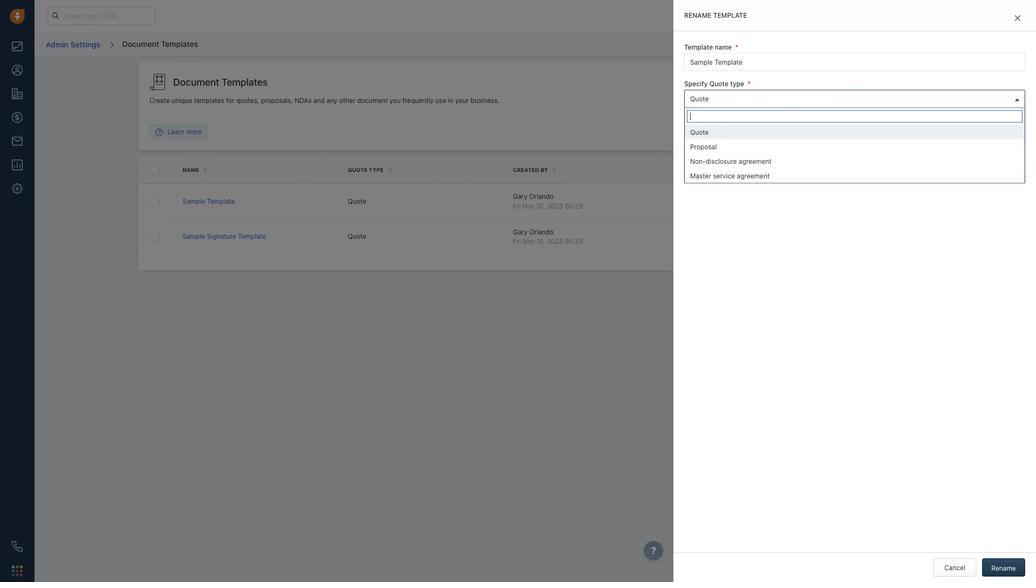 Task type: vqa. For each thing, say whether or not it's contained in the screenshot.
1st <orlandogary85@gmail.com> from the top
no



Task type: describe. For each thing, give the bounding box(es) containing it.
specify quote type
[[684, 80, 744, 88]]

Enter a name for your template text field
[[684, 53, 1025, 71]]

your
[[455, 97, 469, 104]]

orlando for sample template
[[529, 193, 554, 201]]

ends
[[768, 12, 782, 19]]

frequently
[[402, 97, 434, 104]]

non-disclosure agreement
[[690, 157, 771, 165]]

days
[[799, 12, 812, 19]]

created by
[[513, 167, 548, 173]]

more
[[186, 128, 202, 135]]

cancel button
[[933, 559, 976, 577]]

template right signature
[[238, 233, 266, 240]]

rename
[[684, 12, 711, 19]]

created
[[513, 167, 539, 173]]

fri for sample template
[[513, 202, 521, 210]]

quote button
[[684, 90, 1025, 108]]

sample template
[[183, 198, 235, 205]]

updated
[[678, 167, 705, 173]]

for
[[226, 97, 234, 104]]

you
[[390, 97, 401, 104]]

admin
[[46, 40, 68, 49]]

create
[[149, 97, 170, 104]]

orlando for sample signature template
[[529, 228, 554, 236]]

gary orlando fri nov 10, 2023 05:29 for sample template
[[513, 193, 583, 210]]

template left name
[[684, 43, 713, 51]]

quote inside option
[[690, 128, 709, 136]]

dialog containing rename template
[[673, 0, 1036, 583]]

other
[[339, 97, 355, 104]]

learn
[[167, 128, 185, 135]]

master service agreement
[[690, 172, 770, 180]]

21
[[790, 12, 797, 19]]

2023 for sample signature template
[[547, 237, 563, 245]]

10, for sample signature template
[[536, 237, 545, 245]]

gary for sample template
[[513, 193, 527, 201]]

by for created by
[[541, 167, 548, 173]]

05:29 for sample template
[[565, 202, 583, 210]]

quote option
[[685, 125, 1025, 139]]

disclosure
[[706, 157, 737, 165]]

1 vertical spatial document templates
[[173, 76, 268, 88]]

rename template
[[684, 12, 747, 19]]

sample signature template
[[183, 233, 266, 240]]

trial
[[756, 12, 766, 19]]

by for updated by
[[706, 167, 714, 173]]

templates
[[194, 97, 224, 104]]

1 vertical spatial in
[[448, 97, 453, 104]]

0 horizontal spatial document
[[122, 39, 159, 48]]

phone image
[[12, 542, 23, 553]]

phone element
[[6, 536, 28, 558]]

gary for sample signature template
[[513, 228, 527, 236]]

nov for sample signature template
[[523, 237, 535, 245]]

ndas
[[295, 97, 312, 104]]

quotes,
[[236, 97, 259, 104]]

quote type
[[348, 167, 384, 173]]

admin settings
[[46, 40, 100, 49]]

name
[[183, 167, 199, 173]]



Task type: locate. For each thing, give the bounding box(es) containing it.
specify
[[684, 80, 708, 88]]

1 05:29 from the top
[[565, 202, 583, 210]]

1 horizontal spatial templates
[[222, 76, 268, 88]]

1 10, from the top
[[536, 202, 545, 210]]

1 vertical spatial 2023
[[547, 237, 563, 245]]

by
[[541, 167, 548, 173], [706, 167, 714, 173]]

1 vertical spatial nov
[[523, 237, 535, 245]]

proposals,
[[261, 97, 293, 104]]

0 vertical spatial in
[[784, 12, 789, 19]]

None search field
[[687, 110, 1023, 123]]

1 gary orlando fri nov 10, 2023 05:29 from the top
[[513, 193, 583, 210]]

0 horizontal spatial templates
[[161, 39, 198, 48]]

1 horizontal spatial document
[[173, 76, 219, 88]]

1 horizontal spatial type
[[730, 80, 744, 88]]

document templates
[[122, 39, 198, 48], [173, 76, 268, 88]]

in right use
[[448, 97, 453, 104]]

non-
[[690, 157, 706, 165]]

1 by from the left
[[541, 167, 548, 173]]

0 vertical spatial agreement
[[739, 157, 771, 165]]

agreement inside non-disclosure agreement 'option'
[[739, 157, 771, 165]]

dialog
[[673, 0, 1036, 583]]

quote inside dropdown button
[[690, 95, 709, 102]]

any
[[327, 97, 337, 104]]

sample
[[183, 198, 205, 205], [183, 233, 205, 240]]

2 nov from the top
[[523, 237, 535, 245]]

admin settings link
[[45, 36, 101, 53]]

10,
[[536, 202, 545, 210], [536, 237, 545, 245]]

1 vertical spatial gary
[[513, 228, 527, 236]]

document down search your crm... text field
[[122, 39, 159, 48]]

2 gary orlando fri nov 10, 2023 05:29 from the top
[[513, 228, 583, 245]]

agreement for non-disclosure agreement
[[739, 157, 771, 165]]

0 vertical spatial document
[[122, 39, 159, 48]]

template left "trial" on the right
[[713, 12, 747, 19]]

10, for sample template
[[536, 202, 545, 210]]

1 2023 from the top
[[547, 202, 563, 210]]

1 vertical spatial 10,
[[536, 237, 545, 245]]

0 vertical spatial sample
[[183, 198, 205, 205]]

updated by
[[678, 167, 714, 173]]

2 orlando from the top
[[529, 228, 554, 236]]

quote
[[709, 80, 728, 88], [690, 95, 709, 102], [690, 128, 709, 136], [348, 167, 367, 173], [348, 198, 366, 205], [348, 233, 366, 240]]

document up templates at the left of page
[[173, 76, 219, 88]]

0 vertical spatial 05:29
[[565, 202, 583, 210]]

business.
[[471, 97, 499, 104]]

list box
[[685, 125, 1025, 183]]

fri
[[513, 202, 521, 210], [513, 237, 521, 245]]

sample for sample template
[[183, 198, 205, 205]]

type
[[730, 80, 744, 88], [369, 167, 384, 173]]

agreement inside master service agreement option
[[737, 172, 770, 180]]

2023 for sample template
[[547, 202, 563, 210]]

2 gary from the top
[[513, 228, 527, 236]]

fri for sample signature template
[[513, 237, 521, 245]]

master
[[690, 172, 711, 180]]

1 vertical spatial templates
[[222, 76, 268, 88]]

rename
[[991, 565, 1016, 572]]

unique
[[172, 97, 192, 104]]

proposal option
[[685, 139, 1025, 154]]

1 orlando from the top
[[529, 193, 554, 201]]

1 fri from the top
[[513, 202, 521, 210]]

0 vertical spatial orlando
[[529, 193, 554, 201]]

agreement up master service agreement
[[739, 157, 771, 165]]

sample template link
[[183, 198, 235, 205]]

signature
[[207, 233, 236, 240]]

settings
[[70, 40, 100, 49]]

rename button
[[982, 559, 1025, 577]]

1 vertical spatial document
[[173, 76, 219, 88]]

gary
[[513, 193, 527, 201], [513, 228, 527, 236]]

gary orlando fri nov 10, 2023 05:29 for sample signature template
[[513, 228, 583, 245]]

sample for sample signature template
[[183, 233, 205, 240]]

1 vertical spatial 05:29
[[565, 237, 583, 245]]

create unique templates for quotes, proposals, ndas and any other document you frequently use in your business.
[[149, 97, 499, 104]]

cancel
[[944, 564, 965, 572]]

0 vertical spatial templates
[[161, 39, 198, 48]]

orlando
[[529, 193, 554, 201], [529, 228, 554, 236]]

0 vertical spatial type
[[730, 80, 744, 88]]

master service agreement option
[[685, 169, 1025, 183]]

1 vertical spatial orlando
[[529, 228, 554, 236]]

05:29 for sample signature template
[[565, 237, 583, 245]]

0 horizontal spatial type
[[369, 167, 384, 173]]

0 vertical spatial document templates
[[122, 39, 198, 48]]

and
[[313, 97, 325, 104]]

sample left signature
[[183, 233, 205, 240]]

template up signature
[[207, 198, 235, 205]]

service
[[713, 172, 735, 180]]

in left '21'
[[784, 12, 789, 19]]

non-disclosure agreement option
[[685, 154, 1025, 169]]

1 vertical spatial sample
[[183, 233, 205, 240]]

1 vertical spatial fri
[[513, 237, 521, 245]]

0 vertical spatial 2023
[[547, 202, 563, 210]]

Search your CRM... text field
[[47, 7, 155, 25]]

document
[[122, 39, 159, 48], [173, 76, 219, 88]]

2 by from the left
[[706, 167, 714, 173]]

0 vertical spatial 10,
[[536, 202, 545, 210]]

your
[[741, 12, 754, 19]]

0 horizontal spatial in
[[448, 97, 453, 104]]

type inside dialog
[[730, 80, 744, 88]]

nov for sample template
[[523, 202, 535, 210]]

agreement
[[739, 157, 771, 165], [737, 172, 770, 180]]

learn more link
[[150, 127, 207, 136]]

list box containing quote
[[685, 125, 1025, 183]]

gary orlando fri nov 10, 2023 05:29
[[513, 193, 583, 210], [513, 228, 583, 245]]

name
[[715, 43, 732, 51]]

templates
[[161, 39, 198, 48], [222, 76, 268, 88]]

2023
[[547, 202, 563, 210], [547, 237, 563, 245]]

0 vertical spatial nov
[[523, 202, 535, 210]]

template name
[[684, 43, 732, 51]]

2 sample from the top
[[183, 233, 205, 240]]

by right 'created' in the top of the page
[[541, 167, 548, 173]]

1 nov from the top
[[523, 202, 535, 210]]

0 vertical spatial gary orlando fri nov 10, 2023 05:29
[[513, 193, 583, 210]]

1 vertical spatial agreement
[[737, 172, 770, 180]]

1 horizontal spatial in
[[784, 12, 789, 19]]

1 horizontal spatial by
[[706, 167, 714, 173]]

2 2023 from the top
[[547, 237, 563, 245]]

by down disclosure
[[706, 167, 714, 173]]

sample signature template link
[[183, 233, 266, 240]]

2 fri from the top
[[513, 237, 521, 245]]

nov
[[523, 202, 535, 210], [523, 237, 535, 245]]

proposal
[[690, 143, 717, 150]]

document
[[357, 97, 388, 104]]

0 vertical spatial gary
[[513, 193, 527, 201]]

freshworks switcher image
[[12, 566, 23, 577]]

2 10, from the top
[[536, 237, 545, 245]]

agreement for master service agreement
[[737, 172, 770, 180]]

1 sample from the top
[[183, 198, 205, 205]]

your trial ends in 21 days
[[741, 12, 812, 19]]

05:29
[[565, 202, 583, 210], [565, 237, 583, 245]]

learn more
[[167, 128, 202, 135]]

agreement down non-disclosure agreement
[[737, 172, 770, 180]]

use
[[435, 97, 446, 104]]

in
[[784, 12, 789, 19], [448, 97, 453, 104]]

0 horizontal spatial by
[[541, 167, 548, 173]]

sample down name
[[183, 198, 205, 205]]

0 vertical spatial fri
[[513, 202, 521, 210]]

1 vertical spatial gary orlando fri nov 10, 2023 05:29
[[513, 228, 583, 245]]

1 gary from the top
[[513, 193, 527, 201]]

2 05:29 from the top
[[565, 237, 583, 245]]

1 vertical spatial type
[[369, 167, 384, 173]]

template
[[713, 12, 747, 19], [684, 43, 713, 51], [207, 198, 235, 205], [238, 233, 266, 240]]



